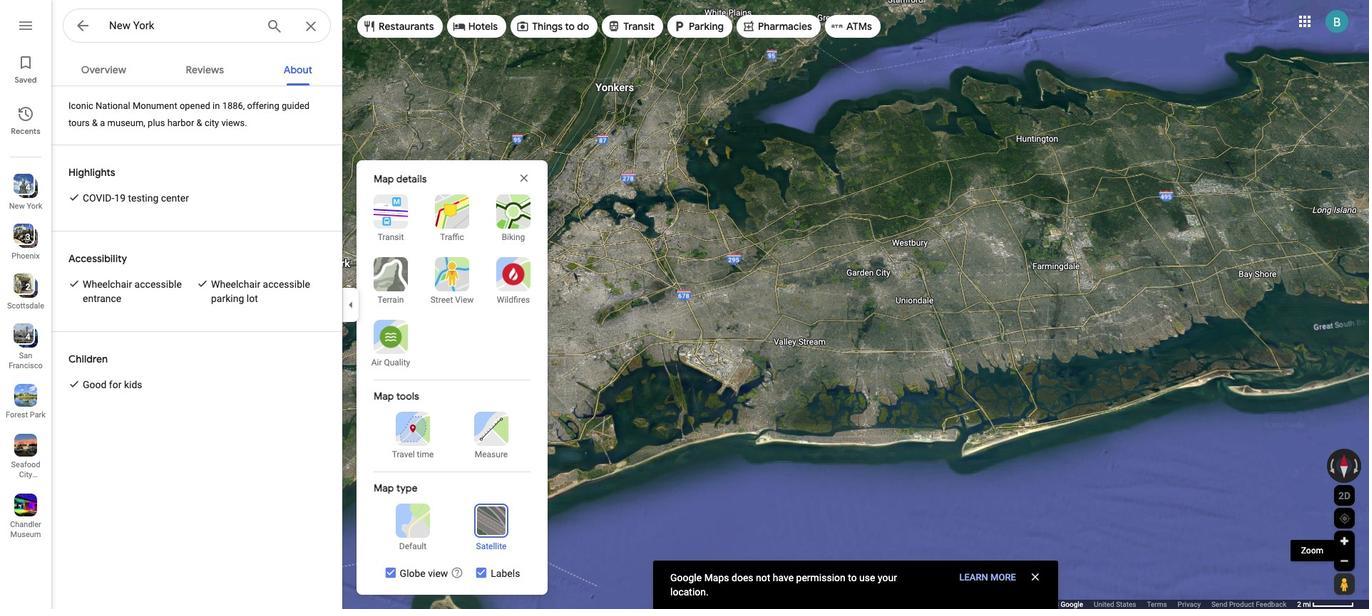 Task type: describe. For each thing, give the bounding box(es) containing it.
national
[[96, 101, 130, 111]]

parking button
[[668, 9, 732, 44]]

iconic national monument opened in 1886, offering guided tours & a museum, plus harbor & city views.
[[68, 101, 310, 128]]

your
[[878, 573, 897, 584]]

gebco,
[[883, 601, 907, 609]]

more
[[991, 573, 1016, 583]]

seafood city supermarket button
[[0, 429, 51, 490]]

location.
[[670, 587, 709, 598]]

4 places element for san
[[15, 331, 30, 344]]

street view button
[[427, 257, 478, 306]]

not
[[756, 573, 771, 584]]

collapse side panel image
[[343, 297, 359, 313]]

do
[[577, 20, 589, 33]]

Default radio
[[382, 504, 444, 553]]

children
[[68, 353, 108, 366]]

maps
[[704, 573, 729, 584]]

google inside footer
[[1061, 601, 1083, 609]]

traffic
[[440, 233, 464, 243]]

2 for 2
[[25, 282, 30, 292]]

san
[[19, 352, 32, 361]]

imagery
[[729, 601, 755, 609]]

street
[[431, 295, 453, 305]]

/
[[936, 601, 939, 609]]

forest park button
[[0, 379, 51, 423]]

reviews button
[[174, 51, 235, 86]]

tours
[[68, 118, 90, 128]]

new
[[9, 202, 25, 211]]

street view
[[431, 295, 474, 305]]

wheelchair for parking
[[211, 279, 260, 290]]

data
[[780, 601, 795, 609]]

biking button
[[488, 195, 539, 243]]

use
[[860, 573, 876, 584]]

4 for san
[[25, 332, 30, 342]]

measure
[[475, 450, 508, 460]]

landsat
[[909, 601, 935, 609]]

map tools
[[374, 390, 419, 403]]

about
[[284, 63, 312, 76]]

about statue of liberty region
[[51, 86, 342, 610]]

highlights
[[68, 166, 115, 179]]

monument
[[133, 101, 177, 111]]

traffic button
[[427, 195, 478, 243]]

things to do button
[[511, 9, 598, 44]]

parking
[[211, 293, 244, 305]]

about button
[[272, 51, 324, 86]]

copernicus,
[[941, 601, 978, 609]]

sio,
[[796, 601, 808, 609]]

map for map tools
[[374, 390, 394, 403]]

atms
[[847, 20, 872, 33]]

travel time
[[392, 450, 434, 460]]

testing
[[128, 193, 159, 204]]

1 vertical spatial transit button
[[365, 195, 417, 243]]

 button
[[63, 9, 103, 46]]

view
[[428, 568, 448, 580]]

Satellite radio
[[460, 504, 523, 553]]

zoom in image
[[1339, 536, 1350, 547]]

states
[[1116, 601, 1137, 609]]

1886,
[[222, 101, 245, 111]]

google maps element
[[0, 0, 1369, 610]]

google maps does not have permission to use your location.
[[670, 573, 897, 598]]

2 & from the left
[[197, 118, 202, 128]]

view
[[455, 295, 474, 305]]

things
[[532, 20, 563, 33]]

restaurants
[[379, 20, 434, 33]]

restaurants button
[[357, 9, 443, 44]]

saved button
[[0, 49, 51, 88]]

statue of liberty main content
[[51, 51, 342, 610]]

pharmacies button
[[737, 9, 821, 44]]

covid-19 testing center element
[[83, 191, 189, 205]]

chandler museum button
[[0, 489, 51, 543]]

map type
[[374, 482, 418, 495]]

google maps does not have permission to use your location. alert
[[653, 561, 1058, 610]]

entrance
[[83, 293, 121, 305]]

chandler museum
[[10, 521, 41, 540]]

type
[[396, 482, 418, 495]]

wheelchair accessible parking lot
[[211, 279, 310, 305]]

Labels checkbox
[[475, 567, 520, 581]]

good for kids
[[83, 379, 142, 391]]

kids
[[124, 379, 142, 391]]

send product feedback
[[1212, 601, 1287, 609]]

iconic
[[68, 101, 93, 111]]

city
[[19, 471, 32, 480]]

3 places element
[[15, 231, 30, 244]]

privacy
[[1178, 601, 1201, 609]]

close image
[[518, 172, 531, 185]]

imagery ©2023 data sio, noaa, u.s. navy, nga, gebco, landsat / copernicus, google, map data ©2023 google
[[729, 601, 1083, 609]]

francisco
[[9, 362, 43, 371]]

2 mi
[[1298, 601, 1311, 609]]

19
[[114, 193, 126, 204]]

globe
[[400, 568, 426, 580]]

cannot access your location image
[[1339, 513, 1352, 526]]

has wheelchair accessible entrance element
[[83, 277, 197, 306]]

zoom out and see the world in 3d tooltip
[[451, 567, 464, 580]]

does
[[732, 573, 754, 584]]

map details
[[374, 173, 427, 185]]



Task type: vqa. For each thing, say whether or not it's contained in the screenshot.
FT
no



Task type: locate. For each thing, give the bounding box(es) containing it.
New York field
[[63, 9, 331, 44]]

wheelchair accessible entrance
[[83, 279, 182, 305]]

0 vertical spatial 4
[[25, 183, 30, 193]]

hotels button
[[447, 9, 507, 44]]

united states
[[1094, 601, 1137, 609]]

1 horizontal spatial ©2023
[[1038, 601, 1059, 609]]

google
[[670, 573, 702, 584], [1061, 601, 1083, 609]]

have
[[773, 573, 794, 584]]

tab list containing overview
[[51, 51, 342, 86]]

wheelchair inside wheelchair accessible parking lot
[[211, 279, 260, 290]]

offering
[[247, 101, 279, 111]]

0 vertical spatial google
[[670, 573, 702, 584]]

2 for 2 mi
[[1298, 601, 1302, 609]]

2 4 places element from the top
[[15, 331, 30, 344]]

google left the united
[[1061, 601, 1083, 609]]

zoom
[[1301, 546, 1324, 556]]

product
[[1229, 601, 1254, 609]]

to left do
[[565, 20, 575, 33]]

©2023 right data
[[1038, 601, 1059, 609]]

city
[[205, 118, 219, 128]]

2 left mi
[[1298, 601, 1302, 609]]

2d
[[1339, 490, 1351, 502]]

for
[[109, 379, 122, 391]]

harbor
[[167, 118, 194, 128]]

center
[[161, 193, 189, 204]]

1 vertical spatial transit
[[378, 233, 404, 243]]

permission
[[796, 573, 846, 584]]

to inside button
[[565, 20, 575, 33]]

1 accessible from the left
[[135, 279, 182, 290]]

4 places element for new
[[15, 181, 30, 194]]

2 4 from the top
[[25, 332, 30, 342]]

transit button right do
[[602, 9, 663, 44]]

wildfires button
[[488, 257, 539, 306]]

0 vertical spatial transit
[[624, 20, 655, 33]]

terrain
[[378, 295, 404, 305]]

satellite
[[476, 542, 507, 552]]

mi
[[1303, 601, 1311, 609]]

wheelchair up the parking
[[211, 279, 260, 290]]

footer
[[729, 601, 1298, 610]]

footer containing imagery ©2023 data sio, noaa, u.s. navy, nga, gebco, landsat / copernicus, google, map data ©2023 google
[[729, 601, 1298, 610]]

time
[[417, 450, 434, 460]]

1 vertical spatial to
[[848, 573, 857, 584]]

0 vertical spatial 2
[[25, 282, 30, 292]]

 search field
[[63, 9, 331, 46]]

©2023 left data
[[756, 601, 778, 609]]

1 wheelchair from the left
[[83, 279, 132, 290]]

atms button
[[825, 9, 881, 44]]

wildfires
[[497, 295, 530, 305]]

privacy button
[[1178, 601, 1201, 610]]

0 horizontal spatial &
[[92, 118, 98, 128]]

phoenix
[[12, 252, 40, 261]]

0 horizontal spatial accessible
[[135, 279, 182, 290]]

tab list inside google maps element
[[51, 51, 342, 86]]

list containing saved
[[0, 0, 51, 610]]

google up location. at bottom
[[670, 573, 702, 584]]

map for map type
[[374, 482, 394, 495]]

4
[[25, 183, 30, 193], [25, 332, 30, 342]]

list
[[0, 0, 51, 610]]

feedback
[[1256, 601, 1287, 609]]

©2023
[[756, 601, 778, 609], [1038, 601, 1059, 609]]

transit right do
[[624, 20, 655, 33]]

zoom out image
[[1339, 556, 1350, 567]]

recents button
[[0, 100, 51, 140]]

quality
[[384, 358, 410, 368]]

map left details
[[374, 173, 394, 185]]

map for map details
[[374, 173, 394, 185]]

reviews
[[186, 63, 224, 76]]

measure button
[[460, 412, 523, 461]]

terrain button
[[365, 257, 417, 306]]

parking
[[689, 20, 724, 33]]

1 ©2023 from the left
[[756, 601, 778, 609]]

1 vertical spatial 4 places element
[[15, 331, 30, 344]]

2 inside "list"
[[25, 282, 30, 292]]

1 horizontal spatial wheelchair
[[211, 279, 260, 290]]

opened
[[180, 101, 210, 111]]

a
[[100, 118, 105, 128]]

learn more
[[960, 573, 1016, 583]]

terms
[[1147, 601, 1167, 609]]

1 horizontal spatial transit
[[624, 20, 655, 33]]

0 horizontal spatial to
[[565, 20, 575, 33]]

none field inside new york field
[[109, 17, 255, 34]]

& left city
[[197, 118, 202, 128]]

guided
[[282, 101, 310, 111]]

to left use
[[848, 573, 857, 584]]

map left data
[[1006, 601, 1020, 609]]

None field
[[109, 17, 255, 34]]

2 ©2023 from the left
[[1038, 601, 1059, 609]]

accessibility
[[68, 252, 127, 265]]

wheelchair up entrance
[[83, 279, 132, 290]]

show street view coverage image
[[1334, 574, 1354, 596]]

to inside google maps does not have permission to use your location.
[[848, 573, 857, 584]]

wheelchair for entrance
[[83, 279, 132, 290]]


[[74, 16, 91, 36]]

recents
[[11, 126, 40, 136]]

1 horizontal spatial transit button
[[602, 9, 663, 44]]

pharmacies
[[758, 20, 812, 33]]

transit
[[624, 20, 655, 33], [378, 233, 404, 243]]

4 places element up 'new york'
[[15, 181, 30, 194]]

to
[[565, 20, 575, 33], [848, 573, 857, 584]]

1 horizontal spatial to
[[848, 573, 857, 584]]

1 4 places element from the top
[[15, 181, 30, 194]]

0 horizontal spatial 2
[[25, 282, 30, 292]]

google inside google maps does not have permission to use your location.
[[670, 573, 702, 584]]

1 vertical spatial 2
[[1298, 601, 1302, 609]]

wheelchair inside wheelchair accessible entrance
[[83, 279, 132, 290]]

google account: brad klo  
(klobrad84@gmail.com) image
[[1326, 10, 1349, 33]]

map
[[374, 173, 394, 185], [374, 390, 394, 403], [374, 482, 394, 495], [1006, 601, 1020, 609]]

4 up 'new york'
[[25, 183, 30, 193]]

4 up san
[[25, 332, 30, 342]]

tab list
[[51, 51, 342, 86]]

wheelchair
[[83, 279, 132, 290], [211, 279, 260, 290]]

menu image
[[17, 17, 34, 34]]

0 horizontal spatial transit
[[378, 233, 404, 243]]

1 horizontal spatial google
[[1061, 601, 1083, 609]]

scottsdale
[[7, 302, 44, 311]]

york
[[27, 202, 42, 211]]

learn more link
[[960, 571, 1016, 600]]

1 4 from the top
[[25, 183, 30, 193]]

museum,
[[107, 118, 145, 128]]

1 horizontal spatial &
[[197, 118, 202, 128]]

2 accessible from the left
[[263, 279, 310, 290]]

0 vertical spatial to
[[565, 20, 575, 33]]

default
[[399, 542, 427, 552]]

1 horizontal spatial accessible
[[263, 279, 310, 290]]

1 vertical spatial 4
[[25, 332, 30, 342]]

lot
[[247, 293, 258, 305]]

transit up terrain button at the left
[[378, 233, 404, 243]]

0 horizontal spatial google
[[670, 573, 702, 584]]

travel
[[392, 450, 415, 460]]

2 wheelchair from the left
[[211, 279, 260, 290]]

1 & from the left
[[92, 118, 98, 128]]

4 places element up san
[[15, 331, 30, 344]]

good for kids element
[[83, 378, 142, 392]]

0 vertical spatial 4 places element
[[15, 181, 30, 194]]

overview button
[[70, 51, 138, 86]]

map left tools
[[374, 390, 394, 403]]

transit button down map details
[[365, 195, 417, 243]]

museum
[[10, 531, 41, 540]]

0 horizontal spatial ©2023
[[756, 601, 778, 609]]

& left a
[[92, 118, 98, 128]]

in
[[213, 101, 220, 111]]

globe view
[[400, 568, 448, 580]]

plus
[[148, 118, 165, 128]]

has wheelchair accessible parking lot element
[[211, 277, 325, 306]]

1 vertical spatial google
[[1061, 601, 1083, 609]]

2d button
[[1334, 486, 1355, 506]]

2 mi button
[[1298, 601, 1354, 609]]

covid-19 testing center
[[83, 193, 189, 204]]

map left type
[[374, 482, 394, 495]]

nga,
[[866, 601, 882, 609]]

good
[[83, 379, 107, 391]]

san francisco
[[9, 352, 43, 371]]

0 vertical spatial transit button
[[602, 9, 663, 44]]

1 horizontal spatial 2
[[1298, 601, 1302, 609]]

3
[[25, 233, 30, 243]]

forest park
[[6, 411, 46, 420]]

2 up scottsdale
[[25, 282, 30, 292]]

accessible for wheelchair accessible entrance
[[135, 279, 182, 290]]

footer inside google maps element
[[729, 601, 1298, 610]]

2 places element
[[15, 281, 30, 294]]

chandler
[[10, 521, 41, 530]]

united states button
[[1094, 601, 1137, 610]]

accessible inside wheelchair accessible entrance
[[135, 279, 182, 290]]

0 horizontal spatial transit button
[[365, 195, 417, 243]]

Globe view checkbox
[[384, 567, 448, 581]]

4 for new
[[25, 183, 30, 193]]

0 horizontal spatial wheelchair
[[83, 279, 132, 290]]

4 places element
[[15, 181, 30, 194], [15, 331, 30, 344]]

accessible for wheelchair accessible parking lot
[[263, 279, 310, 290]]

navy,
[[847, 601, 864, 609]]

saved
[[15, 75, 37, 85]]

accessible inside wheelchair accessible parking lot
[[263, 279, 310, 290]]



